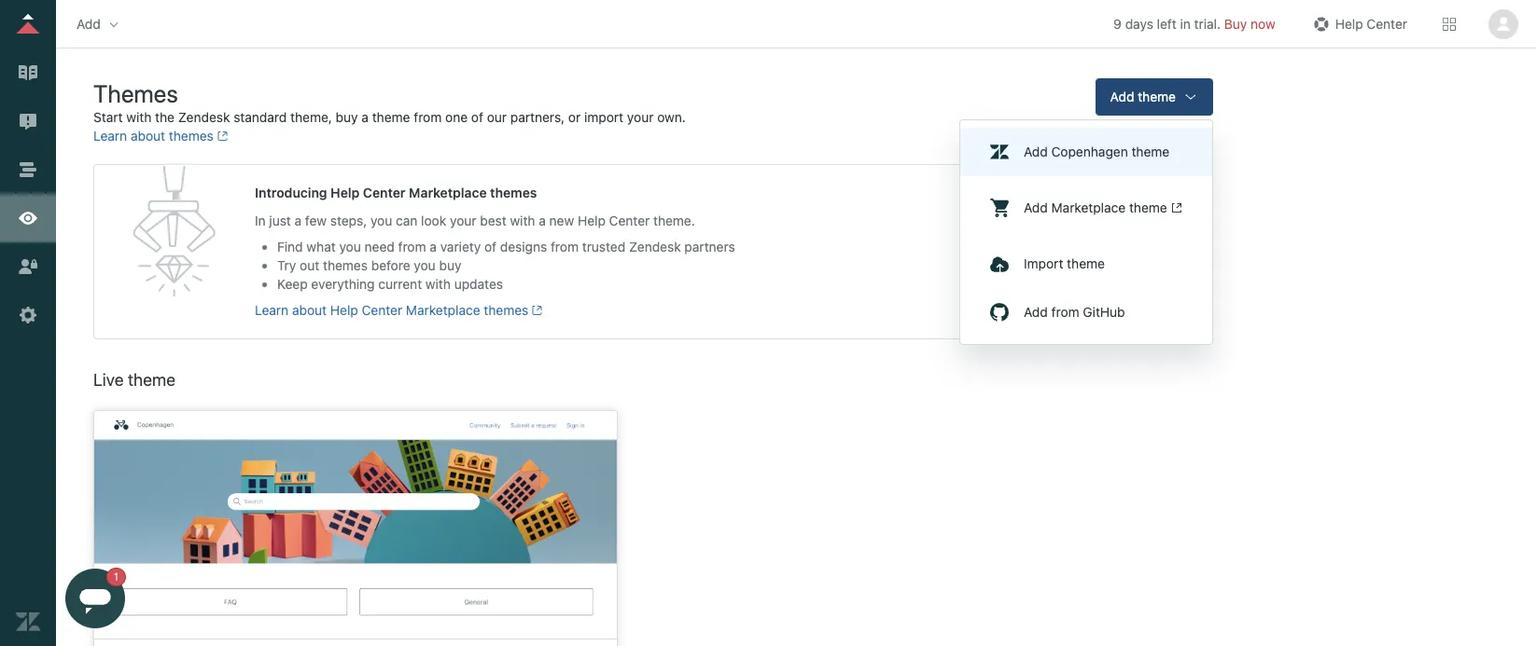 Task type: describe. For each thing, give the bounding box(es) containing it.
your inside themes start with the zendesk standard theme, buy a theme from one of our partners, or import your own.
[[627, 109, 654, 125]]

help center button
[[1304, 10, 1413, 38]]

help down everything
[[330, 302, 358, 318]]

from inside option
[[1051, 304, 1080, 320]]

try
[[277, 258, 296, 273]]

manage articles image
[[16, 61, 40, 85]]

best
[[480, 213, 506, 229]]

just
[[269, 213, 291, 229]]

themes start with the zendesk standard theme, buy a theme from one of our partners, or import your own.
[[93, 79, 686, 125]]

help up trusted
[[578, 213, 606, 229]]

days
[[1125, 15, 1153, 31]]

steps,
[[330, 213, 367, 229]]

zendesk inside themes start with the zendesk standard theme, buy a theme from one of our partners, or import your own.
[[178, 109, 230, 125]]

1tl5t image for add from github
[[990, 303, 1009, 322]]

can
[[396, 213, 418, 229]]

look
[[421, 213, 446, 229]]

introducing help center marketplace themes
[[255, 185, 537, 201]]

learn about help center marketplace themes link
[[255, 302, 543, 318]]

what
[[307, 239, 336, 255]]

user permissions image
[[16, 255, 40, 279]]

1tl5t image for add marketplace theme
[[990, 199, 1009, 217]]

new
[[549, 213, 574, 229]]

find
[[277, 239, 303, 255]]

keep
[[277, 276, 308, 292]]

a left new
[[539, 213, 546, 229]]

with inside themes start with the zendesk standard theme, buy a theme from one of our partners, or import your own.
[[126, 109, 152, 125]]

variety
[[440, 239, 481, 255]]

add from github
[[1024, 304, 1125, 320]]

1 vertical spatial you
[[339, 239, 361, 255]]

help inside button
[[1335, 15, 1363, 31]]

designs
[[500, 239, 547, 255]]

our
[[487, 109, 507, 125]]

about for help
[[292, 302, 327, 318]]

partners,
[[510, 109, 565, 125]]

zendesk products image
[[1443, 17, 1456, 30]]

copenhagen
[[1051, 144, 1128, 160]]

own.
[[657, 109, 686, 125]]

themes inside find what you need from a variety of designs from trusted zendesk partners try out themes before you buy keep everything current with updates
[[323, 258, 368, 273]]

left
[[1157, 15, 1177, 31]]

from down new
[[551, 239, 579, 255]]

theme.
[[653, 213, 695, 229]]

add marketplace theme option
[[960, 184, 1212, 232]]

partners
[[685, 239, 735, 255]]

center inside button
[[1367, 15, 1407, 31]]

add for add
[[77, 15, 101, 31]]

marketplace inside option
[[1051, 200, 1126, 216]]

customize design image
[[16, 206, 40, 231]]

the
[[155, 109, 175, 125]]

0 horizontal spatial your
[[450, 213, 477, 229]]

theme inside themes start with the zendesk standard theme, buy a theme from one of our partners, or import your own.
[[372, 109, 410, 125]]

in
[[255, 213, 266, 229]]

add from github option
[[960, 288, 1212, 337]]

a inside themes start with the zendesk standard theme, buy a theme from one of our partners, or import your own.
[[362, 109, 369, 125]]

one
[[445, 109, 468, 125]]

now
[[1251, 15, 1276, 31]]

need
[[365, 239, 395, 255]]

before
[[371, 258, 410, 273]]

learn about themes
[[93, 128, 214, 144]]

add copenhagen theme option
[[960, 128, 1212, 176]]

add theme
[[1110, 89, 1176, 105]]

a left few
[[295, 213, 302, 229]]

theme inside add theme button
[[1138, 89, 1176, 105]]



Task type: locate. For each thing, give the bounding box(es) containing it.
theme inside add copenhagen theme option
[[1132, 144, 1170, 160]]

about down the
[[131, 128, 165, 144]]

from left github
[[1051, 304, 1080, 320]]

2 vertical spatial with
[[426, 276, 451, 292]]

1 horizontal spatial learn
[[255, 302, 289, 318]]

zendesk inside find what you need from a variety of designs from trusted zendesk partners try out themes before you buy keep everything current with updates
[[629, 239, 681, 255]]

of down best
[[484, 239, 497, 255]]

add down import
[[1024, 304, 1048, 320]]

2 horizontal spatial with
[[510, 213, 535, 229]]

1tl5t image left import
[[990, 255, 1009, 273]]

themes down the
[[169, 128, 214, 144]]

1 horizontal spatial you
[[371, 213, 392, 229]]

learn for learn about help center marketplace themes
[[255, 302, 289, 318]]

current
[[378, 276, 422, 292]]

1tl5t image inside add marketplace theme option
[[990, 199, 1009, 217]]

0 horizontal spatial learn
[[93, 128, 127, 144]]

add up import
[[1024, 200, 1048, 216]]

1tl5t image for import theme
[[990, 255, 1009, 273]]

import
[[584, 109, 624, 125]]

1 vertical spatial about
[[292, 302, 327, 318]]

1 horizontal spatial your
[[627, 109, 654, 125]]

help
[[1335, 15, 1363, 31], [331, 185, 360, 201], [578, 213, 606, 229], [330, 302, 358, 318]]

1 vertical spatial of
[[484, 239, 497, 255]]

1 vertical spatial 1tl5t image
[[990, 303, 1009, 322]]

with up 'designs'
[[510, 213, 535, 229]]

theme inside import theme option
[[1067, 256, 1105, 272]]

1 horizontal spatial of
[[484, 239, 497, 255]]

1 vertical spatial your
[[450, 213, 477, 229]]

from left one
[[414, 109, 442, 125]]

you down steps,
[[339, 239, 361, 255]]

themes
[[169, 128, 214, 144], [490, 185, 537, 201], [323, 258, 368, 273], [484, 302, 529, 318]]

1 1tl5t image from the top
[[990, 199, 1009, 217]]

1 horizontal spatial buy
[[439, 258, 461, 273]]

themes up best
[[490, 185, 537, 201]]

1 vertical spatial learn
[[255, 302, 289, 318]]

2 1tl5t image from the top
[[990, 255, 1009, 273]]

find what you need from a variety of designs from trusted zendesk partners try out themes before you buy keep everything current with updates
[[277, 239, 735, 292]]

0 horizontal spatial zendesk
[[178, 109, 230, 125]]

you left can
[[371, 213, 392, 229]]

0 horizontal spatial about
[[131, 128, 165, 144]]

None button
[[1486, 9, 1521, 39]]

a
[[362, 109, 369, 125], [295, 213, 302, 229], [539, 213, 546, 229], [430, 239, 437, 255]]

theme,
[[290, 109, 332, 125]]

zendesk right the
[[178, 109, 230, 125]]

start
[[93, 109, 123, 125]]

your
[[627, 109, 654, 125], [450, 213, 477, 229]]

theme down left
[[1138, 89, 1176, 105]]

trial.
[[1194, 15, 1221, 31]]

import theme option
[[960, 240, 1212, 288]]

arrange content image
[[16, 158, 40, 182]]

center
[[1367, 15, 1407, 31], [363, 185, 406, 201], [609, 213, 650, 229], [362, 302, 402, 318]]

0 vertical spatial your
[[627, 109, 654, 125]]

in just a few steps, you can look your best with a new help center theme.
[[255, 213, 695, 229]]

your left 'own.'
[[627, 109, 654, 125]]

themes
[[93, 79, 178, 107]]

with right 'current'
[[426, 276, 451, 292]]

learn down keep
[[255, 302, 289, 318]]

add marketplace theme
[[1024, 200, 1167, 216]]

1tl5t image left "copenhagen"
[[990, 143, 1009, 161]]

with up learn about themes
[[126, 109, 152, 125]]

themes up everything
[[323, 258, 368, 273]]

9 days left in trial. buy now
[[1114, 15, 1276, 31]]

zendesk down the theme.
[[629, 239, 681, 255]]

buy
[[1224, 15, 1247, 31]]

add left "copenhagen"
[[1024, 144, 1048, 160]]

1 1tl5t image from the top
[[990, 143, 1009, 161]]

add for add marketplace theme
[[1024, 200, 1048, 216]]

a inside find what you need from a variety of designs from trusted zendesk partners try out themes before you buy keep everything current with updates
[[430, 239, 437, 255]]

1 vertical spatial with
[[510, 213, 535, 229]]

2 horizontal spatial you
[[414, 258, 436, 273]]

buy down variety
[[439, 258, 461, 273]]

few
[[305, 213, 327, 229]]

help up steps,
[[331, 185, 360, 201]]

learn for learn about themes
[[93, 128, 127, 144]]

out
[[300, 258, 319, 273]]

0 vertical spatial zendesk
[[178, 109, 230, 125]]

theme right import
[[1067, 256, 1105, 272]]

0 horizontal spatial you
[[339, 239, 361, 255]]

theme
[[1138, 89, 1176, 105], [372, 109, 410, 125], [1132, 144, 1170, 160], [1129, 200, 1167, 216], [1067, 256, 1105, 272], [128, 370, 175, 390]]

about for themes
[[131, 128, 165, 144]]

or
[[568, 109, 581, 125]]

with inside find what you need from a variety of designs from trusted zendesk partners try out themes before you buy keep everything current with updates
[[426, 276, 451, 292]]

you up 'current'
[[414, 258, 436, 273]]

github
[[1083, 304, 1125, 320]]

0 vertical spatial 1tl5t image
[[990, 143, 1009, 161]]

0 vertical spatial of
[[471, 109, 483, 125]]

theme right live at the bottom left of the page
[[128, 370, 175, 390]]

theme inside add marketplace theme option
[[1129, 200, 1167, 216]]

1tl5t image
[[990, 143, 1009, 161], [990, 255, 1009, 273]]

1 horizontal spatial with
[[426, 276, 451, 292]]

learn about help center marketplace themes
[[255, 302, 529, 318]]

of left our
[[471, 109, 483, 125]]

add up add copenhagen theme
[[1110, 89, 1134, 105]]

a right theme,
[[362, 109, 369, 125]]

live
[[93, 370, 124, 390]]

learn about themes link
[[93, 128, 228, 144]]

1tl5t image inside add copenhagen theme option
[[990, 143, 1009, 161]]

9
[[1114, 15, 1122, 31]]

a down look at the left top of the page
[[430, 239, 437, 255]]

add
[[77, 15, 101, 31], [1110, 89, 1134, 105], [1024, 144, 1048, 160], [1024, 200, 1048, 216], [1024, 304, 1048, 320]]

0 vertical spatial buy
[[336, 109, 358, 125]]

import
[[1024, 256, 1063, 272]]

from
[[414, 109, 442, 125], [398, 239, 426, 255], [551, 239, 579, 255], [1051, 304, 1080, 320]]

in
[[1180, 15, 1191, 31]]

add inside 'button'
[[77, 15, 101, 31]]

trusted
[[582, 239, 626, 255]]

1 horizontal spatial zendesk
[[629, 239, 681, 255]]

introducing
[[255, 185, 327, 201]]

marketplace down updates
[[406, 302, 480, 318]]

0 vertical spatial about
[[131, 128, 165, 144]]

center left zendesk products "image"
[[1367, 15, 1407, 31]]

marketplace
[[409, 185, 487, 201], [1051, 200, 1126, 216], [406, 302, 480, 318]]

help center
[[1335, 15, 1407, 31]]

live theme
[[93, 370, 175, 390]]

0 horizontal spatial of
[[471, 109, 483, 125]]

about
[[131, 128, 165, 144], [292, 302, 327, 318]]

0 horizontal spatial buy
[[336, 109, 358, 125]]

buy inside find what you need from a variety of designs from trusted zendesk partners try out themes before you buy keep everything current with updates
[[439, 258, 461, 273]]

2 1tl5t image from the top
[[990, 303, 1009, 322]]

zendesk
[[178, 109, 230, 125], [629, 239, 681, 255]]

marketplace up look at the left top of the page
[[409, 185, 487, 201]]

your up variety
[[450, 213, 477, 229]]

moderate content image
[[16, 109, 40, 133]]

of inside find what you need from a variety of designs from trusted zendesk partners try out themes before you buy keep everything current with updates
[[484, 239, 497, 255]]

add up themes
[[77, 15, 101, 31]]

add copenhagen theme
[[1024, 144, 1170, 160]]

marketplace down add copenhagen theme option at top right
[[1051, 200, 1126, 216]]

add inside button
[[1110, 89, 1134, 105]]

standard
[[234, 109, 287, 125]]

1tl5t image
[[990, 199, 1009, 217], [990, 303, 1009, 322]]

everything
[[311, 276, 375, 292]]

add for add copenhagen theme
[[1024, 144, 1048, 160]]

1tl5t image inside import theme option
[[990, 255, 1009, 273]]

updates
[[454, 276, 503, 292]]

learn
[[93, 128, 127, 144], [255, 302, 289, 318]]

of inside themes start with the zendesk standard theme, buy a theme from one of our partners, or import your own.
[[471, 109, 483, 125]]

from inside themes start with the zendesk standard theme, buy a theme from one of our partners, or import your own.
[[414, 109, 442, 125]]

help right now
[[1335, 15, 1363, 31]]

theme left one
[[372, 109, 410, 125]]

0 vertical spatial 1tl5t image
[[990, 199, 1009, 217]]

you
[[371, 213, 392, 229], [339, 239, 361, 255], [414, 258, 436, 273]]

1tl5t image inside add from github option
[[990, 303, 1009, 322]]

0 vertical spatial with
[[126, 109, 152, 125]]

settings image
[[16, 303, 40, 328]]

1 vertical spatial zendesk
[[629, 239, 681, 255]]

1 horizontal spatial about
[[292, 302, 327, 318]]

0 horizontal spatial with
[[126, 109, 152, 125]]

Add button
[[71, 10, 127, 38]]

theme down add theme button
[[1132, 144, 1170, 160]]

buy right theme,
[[336, 109, 358, 125]]

Add theme button
[[1095, 78, 1213, 116]]

from down can
[[398, 239, 426, 255]]

buy
[[336, 109, 358, 125], [439, 258, 461, 273]]

of
[[471, 109, 483, 125], [484, 239, 497, 255]]

center down 'current'
[[362, 302, 402, 318]]

center up can
[[363, 185, 406, 201]]

about down keep
[[292, 302, 327, 318]]

themes down updates
[[484, 302, 529, 318]]

buy inside themes start with the zendesk standard theme, buy a theme from one of our partners, or import your own.
[[336, 109, 358, 125]]

add for add theme
[[1110, 89, 1134, 105]]

1 vertical spatial 1tl5t image
[[990, 255, 1009, 273]]

zendesk image
[[16, 610, 40, 635]]

theme down add copenhagen theme
[[1129, 200, 1167, 216]]

0 vertical spatial learn
[[93, 128, 127, 144]]

learn down start
[[93, 128, 127, 144]]

center up trusted
[[609, 213, 650, 229]]

add for add from github
[[1024, 304, 1048, 320]]

2 vertical spatial you
[[414, 258, 436, 273]]

1tl5t image for add copenhagen theme
[[990, 143, 1009, 161]]

import theme
[[1024, 256, 1105, 272]]

0 vertical spatial you
[[371, 213, 392, 229]]

1 vertical spatial buy
[[439, 258, 461, 273]]

with
[[126, 109, 152, 125], [510, 213, 535, 229], [426, 276, 451, 292]]



Task type: vqa. For each thing, say whether or not it's contained in the screenshot.
A in Find what you need from a variety of designs from trusted Zendesk partners Try out themes before you buy Keep everything current with updates
yes



